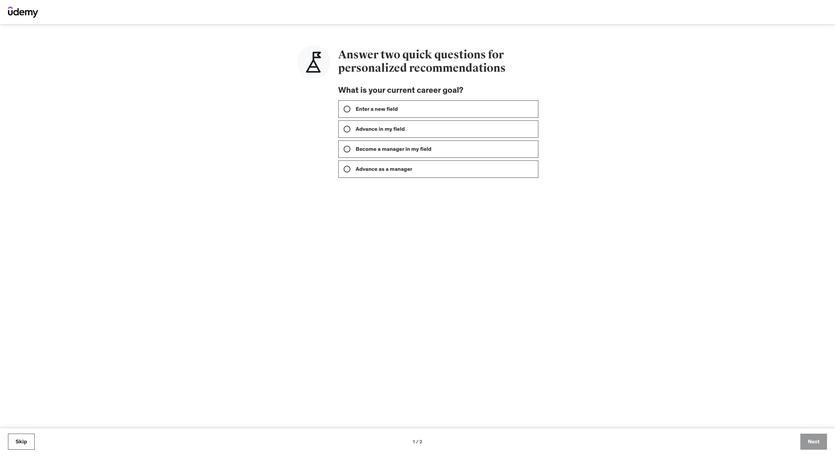 Task type: describe. For each thing, give the bounding box(es) containing it.
advance for advance in my field
[[356, 125, 378, 132]]

as
[[379, 165, 385, 172]]

become a manager in my field
[[356, 145, 432, 152]]

1 vertical spatial manager
[[390, 165, 413, 172]]

1
[[413, 439, 415, 445]]

enter
[[356, 105, 370, 112]]

/
[[416, 439, 419, 445]]

2 vertical spatial field
[[420, 145, 432, 152]]

next button
[[801, 434, 828, 450]]

current
[[387, 85, 415, 95]]

field for advance in my field
[[394, 125, 405, 132]]

udemy image
[[8, 6, 38, 18]]

0 vertical spatial manager
[[382, 145, 404, 152]]

0 vertical spatial in
[[379, 125, 384, 132]]

goal?
[[443, 85, 464, 95]]

two
[[381, 48, 401, 62]]

advance in my field
[[356, 125, 405, 132]]

2
[[420, 439, 423, 445]]

a for become
[[378, 145, 381, 152]]

next
[[809, 438, 820, 445]]

new
[[375, 105, 386, 112]]

for
[[488, 48, 504, 62]]



Task type: vqa. For each thing, say whether or not it's contained in the screenshot.
topmost xsmall icon
no



Task type: locate. For each thing, give the bounding box(es) containing it.
0 horizontal spatial my
[[385, 125, 392, 132]]

1 / 2
[[413, 439, 423, 445]]

quick
[[403, 48, 433, 62]]

1 advance from the top
[[356, 125, 378, 132]]

recommendations
[[410, 61, 506, 75]]

0 horizontal spatial in
[[379, 125, 384, 132]]

0 horizontal spatial a
[[371, 105, 374, 112]]

career
[[417, 85, 441, 95]]

what is your current career goal?
[[339, 85, 464, 95]]

1 horizontal spatial a
[[378, 145, 381, 152]]

a
[[371, 105, 374, 112], [378, 145, 381, 152], [386, 165, 389, 172]]

in down new
[[379, 125, 384, 132]]

enter a new field
[[356, 105, 398, 112]]

field
[[387, 105, 398, 112], [394, 125, 405, 132], [420, 145, 432, 152]]

0 vertical spatial field
[[387, 105, 398, 112]]

1 horizontal spatial in
[[406, 145, 410, 152]]

what
[[339, 85, 359, 95]]

my
[[385, 125, 392, 132], [412, 145, 419, 152]]

advance left 'as'
[[356, 165, 378, 172]]

a right become
[[378, 145, 381, 152]]

2 vertical spatial a
[[386, 165, 389, 172]]

advance
[[356, 125, 378, 132], [356, 165, 378, 172]]

skip link
[[8, 434, 35, 450]]

become
[[356, 145, 377, 152]]

advance as a manager
[[356, 165, 413, 172]]

1 horizontal spatial my
[[412, 145, 419, 152]]

answer
[[339, 48, 379, 62]]

0 vertical spatial a
[[371, 105, 374, 112]]

advance up become
[[356, 125, 378, 132]]

1 vertical spatial advance
[[356, 165, 378, 172]]

1 vertical spatial in
[[406, 145, 410, 152]]

answer two quick questions for personalized recommendations
[[339, 48, 506, 75]]

manager
[[382, 145, 404, 152], [390, 165, 413, 172]]

0 vertical spatial my
[[385, 125, 392, 132]]

in up advance as a manager
[[406, 145, 410, 152]]

field for enter a new field
[[387, 105, 398, 112]]

manager right 'as'
[[390, 165, 413, 172]]

a for enter
[[371, 105, 374, 112]]

manager up advance as a manager
[[382, 145, 404, 152]]

1 vertical spatial my
[[412, 145, 419, 152]]

advance for advance as a manager
[[356, 165, 378, 172]]

a right 'as'
[[386, 165, 389, 172]]

a left new
[[371, 105, 374, 112]]

2 advance from the top
[[356, 165, 378, 172]]

personalized
[[339, 61, 407, 75]]

questions
[[435, 48, 486, 62]]

2 horizontal spatial a
[[386, 165, 389, 172]]

is
[[361, 85, 367, 95]]

in
[[379, 125, 384, 132], [406, 145, 410, 152]]

your
[[369, 85, 386, 95]]

skip
[[16, 438, 27, 445]]

1 vertical spatial field
[[394, 125, 405, 132]]

0 vertical spatial advance
[[356, 125, 378, 132]]

1 vertical spatial a
[[378, 145, 381, 152]]



